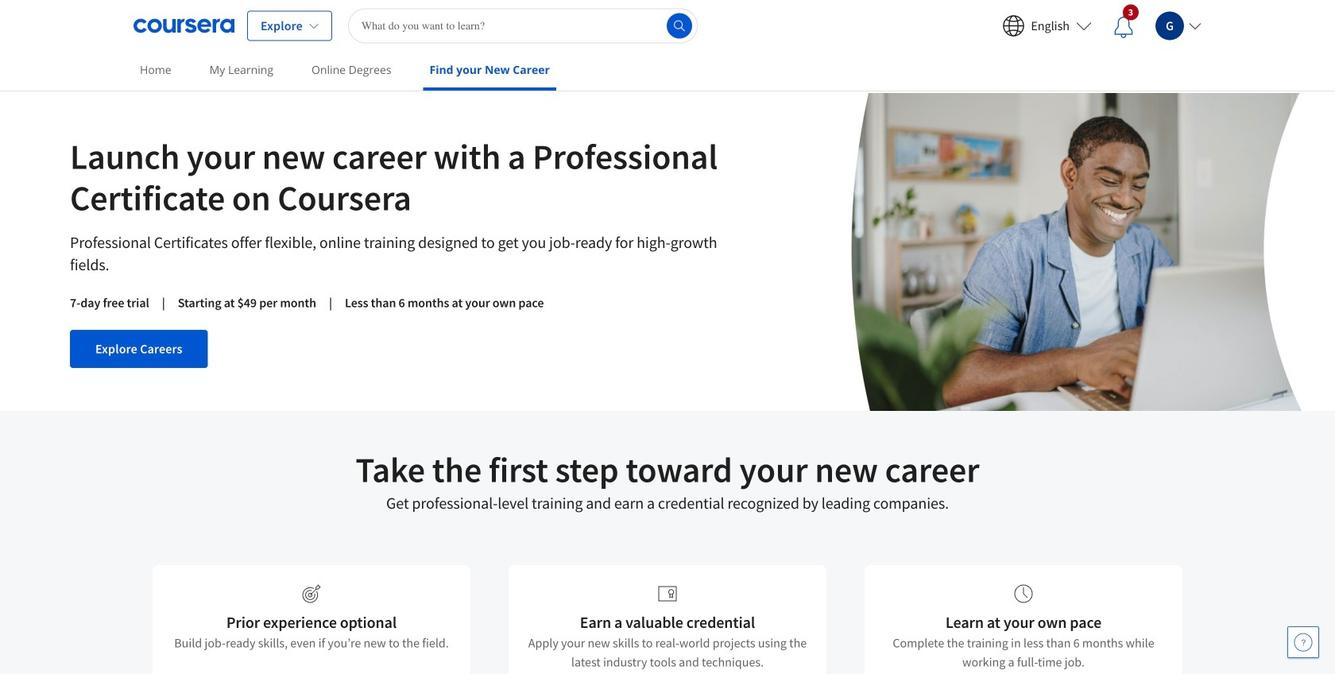 Task type: describe. For each thing, give the bounding box(es) containing it.
help center image
[[1294, 633, 1313, 652]]



Task type: vqa. For each thing, say whether or not it's contained in the screenshot.
list box inside the the 'Autocomplete results' LIST BOX
no



Task type: locate. For each thing, give the bounding box(es) containing it.
What do you want to learn? text field
[[348, 8, 698, 43]]

None search field
[[348, 8, 698, 43]]

coursera image
[[134, 13, 235, 39]]



